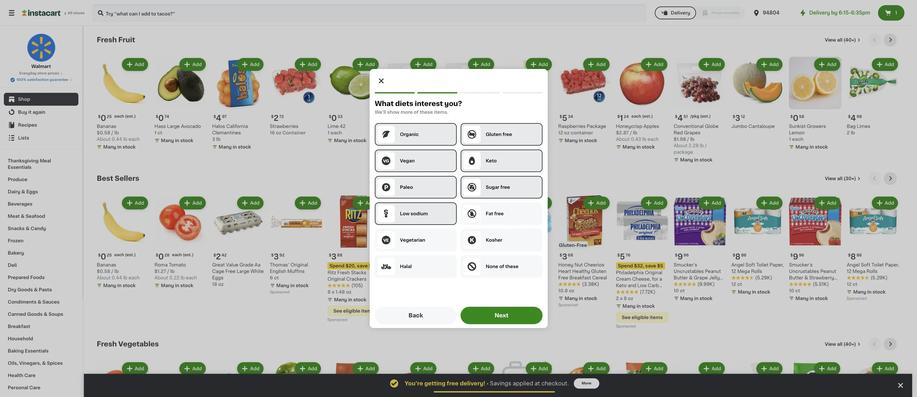 Task type: locate. For each thing, give the bounding box(es) containing it.
2 $0.58 from the top
[[97, 269, 110, 274]]

(est.) inside $ 5 23 /pkg (est.)
[[413, 115, 423, 118]]

1 spend from the left
[[330, 264, 345, 268]]

gluten
[[486, 132, 502, 137], [592, 269, 607, 274]]

1 horizontal spatial paper,
[[886, 263, 900, 268]]

1 save from the left
[[357, 264, 368, 268]]

1 horizontal spatial peanut
[[821, 269, 837, 274]]

0 vertical spatial view
[[825, 38, 837, 42]]

2 save from the left
[[646, 264, 657, 268]]

5 left 76
[[620, 253, 625, 261]]

1 horizontal spatial 72
[[453, 254, 457, 257]]

of
[[414, 110, 419, 115], [500, 265, 504, 269]]

1 96 from the left
[[684, 254, 689, 257]]

0 vertical spatial 25
[[107, 115, 112, 119]]

ct inside hass large avocado 1 ct
[[158, 131, 162, 135]]

2 10 ct from the left
[[790, 289, 801, 293]]

1 horizontal spatial toilet
[[872, 263, 885, 268]]

1 smucker's from the left
[[674, 263, 698, 268]]

2 $1.98 from the left
[[674, 137, 687, 142]]

smucker's for smucker's uncrustables peanut butter & grape jelly sandwich
[[674, 263, 698, 268]]

spend up ritz
[[330, 264, 345, 268]]

98
[[857, 115, 863, 119]]

delivery for delivery by 6:15-6:35pm
[[810, 10, 831, 15]]

value inside great value purified drinking water 40 x 16.9 fl oz
[[515, 263, 527, 268]]

essentials inside thanksgiving meal essentials
[[8, 165, 32, 170]]

low
[[400, 212, 410, 216], [638, 284, 647, 288]]

1 86 from the left
[[742, 254, 747, 257]]

1 horizontal spatial low
[[638, 284, 647, 288]]

value up water
[[515, 263, 527, 268]]

2 vertical spatial x
[[620, 297, 623, 301]]

these down interest
[[420, 110, 433, 115]]

96 up smucker's uncrustables peanut butter & strawberry jam sandwich
[[799, 254, 805, 257]]

0 vertical spatial 42
[[340, 124, 346, 129]]

2 down $ 4 98
[[847, 131, 850, 135]]

package for about 2.43 lb / package
[[443, 150, 463, 155]]

0 vertical spatial see eligible items
[[333, 309, 375, 314]]

1 view from the top
[[825, 38, 837, 42]]

fresh down $20,
[[338, 271, 350, 275]]

service type group
[[655, 6, 745, 19]]

x left the 1.48
[[332, 290, 335, 295]]

vegan
[[400, 159, 415, 163]]

0 horizontal spatial grapes
[[396, 131, 412, 135]]

25 for each (est.)
[[107, 254, 112, 257]]

1 vertical spatial bananas
[[97, 263, 116, 268]]

0 vertical spatial these
[[420, 110, 433, 115]]

0 vertical spatial view all (40+)
[[825, 38, 857, 42]]

1 vertical spatial bananas $0.58 / lb about 0.44 lb each
[[97, 263, 140, 280]]

goods for dry
[[17, 288, 33, 292]]

16 down 80%/20%
[[443, 276, 448, 280]]

1 (40+) from the top
[[844, 38, 857, 42]]

keto inside philadelphia original cream cheese, for a keto and low carb lifestyle
[[616, 284, 627, 288]]

view all (40+) button for fresh vegetables
[[823, 338, 864, 351]]

0 horizontal spatial paper,
[[770, 263, 784, 268]]

main content containing 0
[[84, 26, 913, 398]]

0 vertical spatial 18
[[400, 254, 404, 257]]

0 horizontal spatial large
[[167, 124, 180, 129]]

breakfast inside honey nut cheerios heart healthy gluten free breakfast cereal
[[570, 276, 592, 280]]

care down 'vinegars,'
[[24, 374, 35, 378]]

shop link
[[4, 93, 78, 106]]

1 vertical spatial keto
[[616, 284, 627, 288]]

snacks
[[8, 227, 25, 231]]

1 vertical spatial view
[[826, 177, 837, 181]]

2 view all (40+) from the top
[[825, 342, 857, 347]]

free up the bag
[[503, 132, 512, 137]]

9 for smucker's uncrustables peanut butter & grape jelly sandwich
[[678, 253, 683, 261]]

see eligible items down 2 x 8 oz
[[622, 316, 663, 320]]

eligible for 5
[[632, 316, 649, 320]]

1 $ 0 25 each (est.) from the top
[[98, 115, 136, 122]]

4 4 from the left
[[851, 115, 857, 122]]

& left pasta on the left of the page
[[34, 288, 38, 292]]

1 vertical spatial care
[[29, 386, 40, 391]]

2 seedless from the left
[[458, 124, 479, 129]]

2 paper, from the left
[[886, 263, 900, 268]]

3 4 from the left
[[678, 115, 683, 122]]

2 grapes from the left
[[443, 131, 460, 135]]

what
[[375, 100, 394, 107]]

5 left the 23
[[389, 115, 394, 122]]

$1.24 each (estimated) element
[[616, 112, 669, 123]]

1 rolls from the left
[[752, 269, 763, 274]]

1 all from the top
[[838, 38, 843, 42]]

see down 8 x 1.48 oz
[[333, 309, 342, 314]]

& left soups
[[44, 312, 48, 317]]

0 horizontal spatial $ 9 96
[[675, 253, 689, 261]]

10 down jam on the bottom
[[790, 289, 795, 293]]

1 vertical spatial eggs
[[212, 276, 224, 280]]

0 horizontal spatial smucker's
[[674, 263, 698, 268]]

$ 4 51 /pkg (est.)
[[675, 115, 711, 122]]

package down 2.43
[[443, 150, 463, 155]]

0 horizontal spatial x
[[332, 290, 335, 295]]

1 horizontal spatial value
[[515, 263, 527, 268]]

2 horizontal spatial x
[[620, 297, 623, 301]]

& inside meat & seafood link
[[21, 214, 25, 219]]

fresh left fruit
[[97, 36, 117, 43]]

prepared
[[8, 276, 29, 280]]

1 peanut from the left
[[705, 269, 721, 274]]

0 vertical spatial bananas $0.58 / lb about 0.44 lb each
[[97, 124, 140, 142]]

6:15-
[[839, 10, 852, 15]]

many
[[161, 138, 174, 143], [334, 138, 347, 143], [565, 138, 578, 143], [103, 145, 116, 149], [219, 145, 232, 149], [623, 145, 636, 149], [796, 145, 809, 149], [392, 151, 405, 156], [450, 158, 463, 162], [681, 158, 694, 162], [103, 284, 116, 288], [161, 284, 174, 288], [276, 284, 290, 288], [738, 290, 751, 295], [854, 290, 867, 295], [565, 297, 578, 301], [681, 297, 694, 301], [796, 297, 809, 301], [334, 298, 347, 302], [623, 304, 636, 309]]

x right 40
[[508, 276, 511, 280]]

2 /pkg from the left
[[691, 115, 700, 118]]

0 horizontal spatial mega
[[738, 269, 750, 274]]

10 ct down smucker's uncrustables peanut butter & grape jelly sandwich
[[674, 289, 685, 293]]

1 inside hass large avocado 1 ct
[[155, 131, 157, 135]]

view for 4
[[825, 38, 837, 42]]

conventional globe red grapes $1.98 / lb about 2.28 lb / package
[[674, 124, 719, 155]]

about
[[97, 137, 111, 142], [616, 137, 630, 142], [386, 144, 399, 148], [443, 144, 457, 148], [674, 144, 688, 148], [97, 276, 111, 280], [155, 276, 168, 280]]

see eligible items down the 1.48
[[333, 309, 375, 314]]

1 horizontal spatial 10
[[790, 289, 795, 293]]

see eligible items for 5
[[622, 316, 663, 320]]

delivery by 6:15-6:35pm link
[[799, 9, 871, 17]]

42 right lime
[[340, 124, 346, 129]]

1 vertical spatial 42
[[222, 254, 227, 257]]

2 value from the left
[[226, 263, 239, 268]]

1 bananas from the top
[[97, 124, 116, 129]]

smucker's up grape
[[674, 263, 698, 268]]

1 soft from the left
[[746, 263, 756, 268]]

gluten-free
[[559, 243, 587, 248]]

1 $5 from the left
[[369, 264, 375, 268]]

save for 3
[[357, 264, 368, 268]]

2 96 from the left
[[799, 254, 805, 257]]

0 vertical spatial eggs
[[26, 190, 38, 194]]

butter for smucker's uncrustables peanut butter & strawberry jam sandwich
[[790, 276, 804, 280]]

see eligible items button for 3
[[328, 306, 380, 317]]

grapes down harvest
[[396, 131, 412, 135]]

again
[[33, 110, 45, 115]]

each inside "$ 1 24 each (est.)"
[[632, 115, 642, 118]]

1 4 from the left
[[216, 115, 222, 122]]

great value grade aa cage free large white eggs 18 oz
[[212, 263, 264, 287]]

& left spices
[[42, 362, 46, 366]]

0 vertical spatial $0.58
[[97, 131, 110, 135]]

peanut
[[705, 269, 721, 274], [821, 269, 837, 274]]

1 vertical spatial free
[[226, 269, 236, 274]]

0 vertical spatial essentials
[[8, 165, 32, 170]]

0 horizontal spatial angel soft toilet paper, 12 mega rolls
[[732, 263, 784, 274]]

1 value from the left
[[515, 263, 527, 268]]

$ 4
[[445, 115, 452, 122]]

0 horizontal spatial eggs
[[26, 190, 38, 194]]

value inside great value grade aa cage free large white eggs 18 oz
[[226, 263, 239, 268]]

all stores
[[68, 11, 85, 15]]

1 seedless from the left
[[414, 124, 435, 129]]

tomato
[[169, 263, 186, 268]]

butter inside smucker's uncrustables peanut butter & grape jelly sandwich
[[674, 276, 688, 280]]

1 inside lime 42 1 each
[[328, 131, 330, 135]]

25
[[107, 115, 112, 119], [107, 254, 112, 257]]

eligible down 2 x 8 oz
[[632, 316, 649, 320]]

1 horizontal spatial mega
[[853, 269, 866, 274]]

fresh left vegetables
[[97, 341, 117, 348]]

2 down "gluten free"
[[501, 137, 504, 142]]

3 for $ 3 68
[[563, 253, 568, 261]]

2 $0.25 each (estimated) element from the top
[[97, 251, 149, 262]]

sandwich
[[674, 282, 696, 287], [801, 282, 823, 287]]

3 up jumbo
[[736, 115, 741, 122]]

sponsored badge image for $ 3 92
[[270, 291, 290, 295]]

72 up beef
[[453, 254, 457, 257]]

2 smucker's from the left
[[790, 263, 813, 268]]

2 10 from the left
[[790, 289, 795, 293]]

and
[[628, 284, 637, 288]]

california inside premium california lemons 2 lb bag
[[522, 124, 544, 129]]

all
[[68, 11, 72, 15]]

0 vertical spatial see
[[333, 309, 342, 314]]

uncrustables up grape
[[674, 269, 704, 274]]

items for 3
[[362, 309, 375, 314]]

lime 42 1 each
[[328, 124, 346, 135]]

halos
[[212, 124, 225, 129]]

2 bananas from the top
[[97, 263, 116, 268]]

1 10 from the left
[[674, 289, 679, 293]]

red down conventional
[[674, 131, 683, 135]]

25 for 0
[[107, 115, 112, 119]]

jumbo cantaloupe
[[732, 124, 775, 129]]

(40+) for fresh fruit
[[844, 38, 857, 42]]

next button
[[461, 307, 543, 325]]

package down 2.28
[[674, 150, 694, 155]]

fresh for fresh vegetables
[[97, 341, 117, 348]]

smucker's up jam on the bottom
[[790, 263, 813, 268]]

0 vertical spatial bag
[[847, 124, 856, 129]]

delivery
[[810, 10, 831, 15], [671, 11, 691, 15]]

sandwich down grape
[[674, 282, 696, 287]]

$1.98 inside the conventional globe red grapes $1.98 / lb about 2.28 lb / package
[[674, 137, 687, 142]]

vinegars,
[[19, 362, 41, 366]]

$ inside $ 3 68
[[560, 254, 563, 257]]

butter for smucker's uncrustables peanut butter & grape jelly sandwich
[[674, 276, 688, 280]]

x down lifestyle on the bottom right
[[620, 297, 623, 301]]

1 10 ct from the left
[[674, 289, 685, 293]]

63
[[511, 254, 516, 257]]

96 up smucker's uncrustables peanut butter & grape jelly sandwich
[[684, 254, 689, 257]]

0 horizontal spatial butter
[[674, 276, 688, 280]]

& inside oils, vinegars, & spices "link"
[[42, 362, 46, 366]]

2 red from the left
[[674, 131, 683, 135]]

oz down 80%/20%
[[449, 276, 455, 280]]

2 12 ct from the left
[[847, 282, 858, 287]]

2.43
[[458, 144, 468, 148]]

$20,
[[346, 264, 356, 268]]

eggs down cage
[[212, 276, 224, 280]]

0 horizontal spatial keto
[[486, 159, 497, 163]]

meat & seafood link
[[4, 210, 78, 223]]

1 great from the left
[[501, 263, 514, 268]]

72 inside $ 5 72
[[453, 254, 457, 257]]

10.8 oz
[[559, 289, 575, 293]]

great inside great value grade aa cage free large white eggs 18 oz
[[212, 263, 225, 268]]

1 horizontal spatial $1.98
[[674, 137, 687, 142]]

0 vertical spatial goods
[[17, 288, 33, 292]]

1 horizontal spatial eggs
[[212, 276, 224, 280]]

& right meat
[[21, 214, 25, 219]]

uncrustables inside smucker's uncrustables peanut butter & strawberry jam sandwich
[[790, 269, 820, 274]]

1 view all (40+) from the top
[[825, 38, 857, 42]]

12 ct right (5.51k)
[[847, 282, 858, 287]]

/pkg right the 23
[[403, 115, 412, 118]]

(est.) inside $ 4 51 /pkg (est.)
[[701, 115, 711, 118]]

2 horizontal spatial free
[[577, 243, 587, 248]]

low left sodium
[[400, 212, 410, 216]]

0 horizontal spatial soft
[[746, 263, 756, 268]]

$1.98 for grapes
[[443, 137, 456, 142]]

goods for canned
[[27, 312, 43, 317]]

$ 0 25 each (est.) for each (est.)
[[98, 253, 136, 261]]

about inside sun harvest seedless red grapes $2.18 / lb about 2.4 lb / package
[[386, 144, 399, 148]]

10 ct down jam on the bottom
[[790, 289, 801, 293]]

sponsored badge image
[[270, 291, 290, 295], [847, 297, 867, 301], [559, 304, 578, 308], [328, 319, 347, 322], [616, 325, 636, 329]]

$5 right $20,
[[369, 264, 375, 268]]

0 horizontal spatial see eligible items
[[333, 309, 375, 314]]

96 for smucker's uncrustables peanut butter & strawberry jam sandwich
[[799, 254, 805, 257]]

3 left 68
[[563, 253, 568, 261]]

great for 5
[[501, 263, 514, 268]]

1 $1.98 from the left
[[443, 137, 456, 142]]

large
[[167, 124, 180, 129], [237, 269, 250, 274]]

care for health care
[[24, 374, 35, 378]]

eggs
[[26, 190, 38, 194], [212, 276, 224, 280]]

0 vertical spatial breakfast
[[570, 276, 592, 280]]

container
[[283, 131, 306, 135]]

honeycrisp
[[616, 124, 643, 129]]

great up cage
[[212, 263, 225, 268]]

1 vertical spatial of
[[500, 265, 504, 269]]

1 (5.29k) from the left
[[756, 276, 773, 280]]

3 down halos
[[212, 137, 215, 142]]

0 horizontal spatial eligible
[[343, 309, 360, 314]]

2 uncrustables from the left
[[790, 269, 820, 274]]

18 down cage
[[212, 282, 217, 287]]

butter left grape
[[674, 276, 688, 280]]

1 horizontal spatial angel
[[847, 263, 860, 268]]

$5 up a
[[658, 264, 664, 268]]

2 horizontal spatial package
[[674, 150, 694, 155]]

0 horizontal spatial 10 ct
[[674, 289, 685, 293]]

$1.98 down conventional
[[674, 137, 687, 142]]

items down the (105)
[[362, 309, 375, 314]]

in
[[175, 138, 179, 143], [348, 138, 353, 143], [579, 138, 583, 143], [117, 145, 122, 149], [233, 145, 237, 149], [637, 145, 641, 149], [810, 145, 814, 149], [406, 151, 410, 156], [464, 158, 468, 162], [695, 158, 699, 162], [117, 284, 122, 288], [175, 284, 179, 288], [291, 284, 295, 288], [752, 290, 757, 295], [868, 290, 872, 295], [579, 297, 583, 301], [695, 297, 699, 301], [810, 297, 814, 301], [348, 298, 353, 302], [637, 304, 641, 309]]

peanut inside smucker's uncrustables peanut butter & grape jelly sandwich
[[705, 269, 721, 274]]

value for 2
[[226, 263, 239, 268]]

1 uncrustables from the left
[[674, 269, 704, 274]]

1 horizontal spatial 16
[[443, 276, 448, 280]]

these up drinking on the right of page
[[505, 265, 519, 269]]

2 4 from the left
[[447, 115, 452, 122]]

58
[[800, 115, 805, 119]]

1 horizontal spatial uncrustables
[[790, 269, 820, 274]]

lb inside premium california lemons 2 lb bag
[[505, 137, 509, 142]]

oz inside great value purified drinking water 40 x 16.9 fl oz
[[527, 276, 532, 280]]

essentials down thanksgiving
[[8, 165, 32, 170]]

smucker's uncrustables peanut butter & strawberry jam sandwich
[[790, 263, 837, 287]]

large down 74
[[167, 124, 180, 129]]

3 grapes from the left
[[684, 131, 701, 135]]

oz right fl
[[527, 276, 532, 280]]

1 vertical spatial 16
[[443, 276, 448, 280]]

0 horizontal spatial package
[[417, 144, 436, 148]]

5 for $ 5 76
[[620, 253, 625, 261]]

1 vertical spatial item carousel region
[[97, 172, 900, 333]]

bakery
[[8, 251, 24, 256]]

oz down lifestyle on the bottom right
[[628, 297, 634, 301]]

uncrustables inside smucker's uncrustables peanut butter & grape jelly sandwich
[[674, 269, 704, 274]]

1 vertical spatial items
[[650, 316, 663, 320]]

0 horizontal spatial items
[[362, 309, 375, 314]]

each inside lime 42 1 each
[[331, 131, 342, 135]]

1 $ 9 96 from the left
[[675, 253, 689, 261]]

(5.29k)
[[756, 276, 773, 280], [871, 276, 888, 280]]

1 horizontal spatial angel soft toilet paper, 12 mega rolls
[[847, 263, 900, 274]]

peanut up strawberry at bottom
[[821, 269, 837, 274]]

1 horizontal spatial $ 9 96
[[791, 253, 805, 261]]

1 $0.58 from the top
[[97, 131, 110, 135]]

x inside great value purified drinking water 40 x 16.9 fl oz
[[508, 276, 511, 280]]

0
[[101, 115, 106, 122], [158, 115, 164, 122], [332, 115, 337, 122], [793, 115, 799, 122], [101, 253, 106, 261], [158, 253, 164, 261]]

72 inside '$ 2 72'
[[279, 115, 284, 119]]

prepared foods
[[8, 276, 45, 280]]

1 horizontal spatial rolls
[[867, 269, 878, 274]]

1 vertical spatial 25
[[107, 254, 112, 257]]

of right more
[[414, 110, 419, 115]]

grape
[[694, 276, 708, 280]]

4 up green
[[447, 115, 452, 122]]

1 horizontal spatial great
[[501, 263, 514, 268]]

at
[[535, 382, 540, 387]]

goods down prepared foods
[[17, 288, 33, 292]]

original down ritz
[[328, 277, 345, 282]]

oz down raspberries
[[565, 131, 570, 135]]

original for cheese,
[[645, 271, 663, 275]]

free for sugar free
[[501, 185, 510, 190]]

/pkg inside $ 4 51 /pkg (est.)
[[691, 115, 700, 118]]

2 great from the left
[[212, 263, 225, 268]]

keto
[[486, 159, 497, 163], [616, 284, 627, 288]]

10 down smucker's uncrustables peanut butter & grape jelly sandwich
[[674, 289, 679, 293]]

original inside philadelphia original cream cheese, for a keto and low carb lifestyle
[[645, 271, 663, 275]]

0 horizontal spatial of
[[414, 110, 419, 115]]

1 california from the left
[[522, 124, 544, 129]]

$ inside $ 4 98
[[849, 115, 851, 119]]

$1.98 down green
[[443, 137, 456, 142]]

gluten up cereal
[[592, 269, 607, 274]]

$0.25 each (estimated) element for 0
[[97, 112, 149, 123]]

1 horizontal spatial soft
[[862, 263, 871, 268]]

5 for $ 5 63
[[505, 253, 510, 261]]

3 all from the top
[[838, 342, 843, 347]]

1 vertical spatial goods
[[27, 312, 43, 317]]

2 spend from the left
[[618, 264, 633, 268]]

breakfast up the household
[[8, 325, 30, 329]]

1 vertical spatial all
[[838, 177, 843, 181]]

view all (40+) for fruit
[[825, 38, 857, 42]]

2 $ 0 25 each (est.) from the top
[[98, 253, 136, 261]]

see eligible items button down the 1.48
[[328, 306, 380, 317]]

2 $5 from the left
[[658, 264, 664, 268]]

original for muffins
[[291, 263, 308, 268]]

9 for smucker's uncrustables peanut butter & strawberry jam sandwich
[[793, 253, 799, 261]]

$ inside $ 5 76
[[618, 254, 620, 257]]

2 peanut from the left
[[821, 269, 837, 274]]

& left strawberry at bottom
[[805, 276, 809, 280]]

1 0.44 from the top
[[112, 137, 122, 142]]

spend up philadelphia
[[618, 264, 633, 268]]

2 butter from the left
[[790, 276, 804, 280]]

0 vertical spatial 16
[[270, 131, 275, 135]]

1 grapes from the left
[[396, 131, 412, 135]]

2 view from the top
[[826, 177, 837, 181]]

2 sandwich from the left
[[801, 282, 823, 287]]

2 mega from the left
[[853, 269, 866, 274]]

(est.) inside "$ 1 24 each (est.)"
[[643, 115, 653, 118]]

seedless down $4.81 per package (estimated) element
[[458, 124, 479, 129]]

$ 5 76
[[618, 253, 631, 261]]

grapes
[[396, 131, 412, 135], [443, 131, 460, 135], [684, 131, 701, 135]]

1 horizontal spatial seedless
[[458, 124, 479, 129]]

1 horizontal spatial butter
[[790, 276, 804, 280]]

value for 5
[[515, 263, 527, 268]]

diets
[[395, 100, 413, 107]]

sandwich inside smucker's uncrustables peanut butter & grape jelly sandwich
[[674, 282, 696, 287]]

view all (30+)
[[826, 177, 857, 181]]

$ 2 72
[[271, 115, 284, 122]]

10.8
[[559, 289, 568, 293]]

seedless
[[414, 124, 435, 129], [458, 124, 479, 129]]

1 horizontal spatial $5
[[658, 264, 664, 268]]

1 horizontal spatial red
[[674, 131, 683, 135]]

jam
[[790, 282, 799, 287]]

4 left '98'
[[851, 115, 857, 122]]

1 red from the left
[[386, 131, 395, 135]]

strawberry
[[810, 276, 835, 280]]

bananas for each (est.)
[[97, 263, 116, 268]]

seedless down $5.23 per package (estimated) element
[[414, 124, 435, 129]]

california inside halos california clementines 3 lb
[[226, 124, 248, 129]]

prices
[[48, 72, 59, 75]]

product group
[[97, 57, 149, 152], [155, 57, 207, 145], [212, 57, 265, 152], [270, 57, 323, 136], [328, 57, 380, 145], [386, 57, 438, 158], [443, 57, 496, 165], [501, 57, 554, 143], [559, 57, 611, 145], [616, 57, 669, 152], [674, 57, 727, 165], [732, 57, 784, 130], [790, 57, 842, 152], [847, 57, 900, 136], [97, 196, 149, 290], [155, 196, 207, 290], [212, 196, 265, 288], [270, 196, 323, 296], [328, 196, 380, 324], [386, 196, 438, 297], [443, 196, 496, 290], [501, 196, 554, 281], [559, 196, 611, 309], [616, 196, 669, 330], [674, 196, 727, 303], [732, 196, 784, 297], [790, 196, 842, 303], [847, 196, 900, 303], [97, 361, 149, 398], [155, 361, 207, 398], [212, 361, 265, 398], [270, 361, 323, 398], [328, 361, 380, 398], [386, 361, 438, 398], [443, 361, 496, 398], [501, 361, 554, 398], [559, 361, 611, 398], [616, 361, 669, 398], [674, 361, 727, 398], [732, 361, 784, 398], [790, 361, 842, 398], [847, 361, 900, 398]]

$ 5 63
[[502, 253, 516, 261]]

1 item carousel region from the top
[[97, 34, 900, 167]]

1 bananas $0.58 / lb about 0.44 lb each from the top
[[97, 124, 140, 142]]

2 bananas $0.58 / lb about 0.44 lb each from the top
[[97, 263, 140, 280]]

0 horizontal spatial original
[[291, 263, 308, 268]]

1 horizontal spatial $ 8 86
[[849, 253, 862, 261]]

9 up smucker's uncrustables peanut butter & strawberry jam sandwich
[[793, 253, 799, 261]]

3 item carousel region from the top
[[97, 338, 900, 398]]

1 horizontal spatial see
[[622, 316, 631, 320]]

18 right '22'
[[400, 254, 404, 257]]

0 vertical spatial large
[[167, 124, 180, 129]]

cantaloupe
[[749, 124, 775, 129]]

uncrustables for strawberry
[[790, 269, 820, 274]]

all for 4
[[838, 38, 843, 42]]

$ 5 23 /pkg (est.)
[[387, 115, 423, 122]]

/
[[111, 131, 113, 135], [630, 131, 632, 135], [399, 137, 401, 142], [457, 137, 459, 142], [688, 137, 690, 142], [414, 144, 416, 148], [475, 144, 477, 148], [706, 144, 707, 148], [111, 269, 113, 274], [167, 269, 169, 274]]

3 left the 92
[[274, 253, 279, 261]]

main content
[[84, 26, 913, 398]]

california for halos california clementines 3 lb
[[226, 124, 248, 129]]

item carousel region
[[97, 34, 900, 167], [97, 172, 900, 333], [97, 338, 900, 398]]

42 up cage
[[222, 254, 227, 257]]

2 all from the top
[[838, 177, 843, 181]]

sellers
[[115, 175, 139, 182]]

smucker's inside smucker's uncrustables peanut butter & grape jelly sandwich
[[674, 263, 698, 268]]

2 25 from the top
[[107, 254, 112, 257]]

2 $ 9 96 from the left
[[791, 253, 805, 261]]

california right premium in the top right of the page
[[522, 124, 544, 129]]

uncrustables
[[674, 269, 704, 274], [790, 269, 820, 274]]

1 25 from the top
[[107, 115, 112, 119]]

free right getting
[[447, 382, 459, 387]]

1 vertical spatial bag
[[461, 131, 470, 135]]

1 butter from the left
[[674, 276, 688, 280]]

personal care
[[8, 386, 40, 391]]

$0.25 each (estimated) element for each (est.)
[[97, 251, 149, 262]]

eligible
[[343, 309, 360, 314], [632, 316, 649, 320]]

None search field
[[92, 4, 647, 22]]

18 inside great value grade aa cage free large white eggs 18 oz
[[212, 282, 217, 287]]

1 vertical spatial $0.25 each (estimated) element
[[97, 251, 149, 262]]

1 vertical spatial original
[[645, 271, 663, 275]]

see eligible items button for 5
[[616, 312, 669, 323]]

2 (40+) from the top
[[844, 342, 857, 347]]

$ 9 96 up smucker's uncrustables peanut butter & strawberry jam sandwich
[[791, 253, 805, 261]]

everyday
[[19, 72, 37, 75]]

free for fat free
[[494, 212, 504, 216]]

3 view from the top
[[825, 342, 837, 347]]

4 for $ 4 97
[[216, 115, 222, 122]]

eggs inside great value grade aa cage free large white eggs 18 oz
[[212, 276, 224, 280]]

muffins
[[288, 269, 305, 274]]

oz inside great value grade aa cage free large white eggs 18 oz
[[218, 282, 224, 287]]

0 horizontal spatial 9
[[678, 253, 683, 261]]

free inside treatment tracker modal 'dialog'
[[447, 382, 459, 387]]

5 up beef
[[447, 253, 452, 261]]

personal
[[8, 386, 28, 391]]

dairy & eggs link
[[4, 186, 78, 198]]

0 horizontal spatial low
[[400, 212, 410, 216]]

peanut for strawberry
[[821, 269, 837, 274]]

breakfast link
[[4, 321, 78, 333]]

savings
[[490, 382, 512, 387]]

save up stacks
[[357, 264, 368, 268]]

2 view all (40+) button from the top
[[823, 338, 864, 351]]

0 horizontal spatial bag
[[461, 131, 470, 135]]

sandwich for strawberry
[[801, 282, 823, 287]]

4 left 97
[[216, 115, 222, 122]]

spend for 5
[[618, 264, 633, 268]]

1 view all (40+) button from the top
[[823, 34, 864, 46]]

0 horizontal spatial toilet
[[757, 263, 769, 268]]

/pkg inside $ 5 23 /pkg (est.)
[[403, 115, 412, 118]]

2 0.44 from the top
[[112, 276, 122, 280]]

free inside great value grade aa cage free large white eggs 18 oz
[[226, 269, 236, 274]]

42 inside $ 2 42
[[222, 254, 227, 257]]

of up drinking on the right of page
[[500, 265, 504, 269]]

about inside 'honeycrisp apples $2.87 / lb about 0.43 lb each'
[[616, 137, 630, 142]]

1 horizontal spatial original
[[328, 277, 345, 282]]

1 9 from the left
[[678, 253, 683, 261]]

$ inside $ 2 42
[[214, 254, 216, 257]]

oz down strawberries
[[276, 131, 282, 135]]

package inside green seedless grapes bag $1.98 / lb about 2.43 lb / package many in stock
[[443, 150, 463, 155]]

about inside roma tomato $1.27 / lb about 0.22 lb each
[[155, 276, 168, 280]]

96 for smucker's uncrustables peanut butter & grape jelly sandwich
[[684, 254, 689, 257]]

0 horizontal spatial rolls
[[752, 269, 763, 274]]

keto down cream at the right of the page
[[616, 284, 627, 288]]

1 /pkg from the left
[[403, 115, 412, 118]]

oils, vinegars, & spices link
[[4, 358, 78, 370]]

eggs inside dairy & eggs link
[[26, 190, 38, 194]]

0 vertical spatial low
[[400, 212, 410, 216]]

original inside ritz fresh stacks original crackers
[[328, 277, 345, 282]]

original up for
[[645, 271, 663, 275]]

baking essentials link
[[4, 345, 78, 358]]

low inside 'add your shopping preferences' element
[[400, 212, 410, 216]]

2 vertical spatial original
[[328, 277, 345, 282]]

x for 5
[[620, 297, 623, 301]]

1 vertical spatial see eligible items
[[622, 316, 663, 320]]

angel soft toilet paper, 12 mega rolls
[[732, 263, 784, 274], [847, 263, 900, 274]]

package
[[417, 144, 436, 148], [443, 150, 463, 155], [674, 150, 694, 155]]

42 inside lime 42 1 each
[[340, 124, 346, 129]]

in inside green seedless grapes bag $1.98 / lb about 2.43 lb / package many in stock
[[464, 158, 468, 162]]

bag up 2.43
[[461, 131, 470, 135]]

2 9 from the left
[[793, 253, 799, 261]]

0 horizontal spatial california
[[226, 124, 248, 129]]

original up muffins
[[291, 263, 308, 268]]

1 $0.25 each (estimated) element from the top
[[97, 112, 149, 123]]

sandwich inside smucker's uncrustables peanut butter & strawberry jam sandwich
[[801, 282, 823, 287]]

0 vertical spatial x
[[508, 276, 511, 280]]

fl
[[523, 276, 526, 280]]

great up drinking on the right of page
[[501, 263, 514, 268]]

sauces
[[42, 300, 60, 305]]

see down 2 x 8 oz
[[622, 316, 631, 320]]

& inside dry goods & pasta link
[[34, 288, 38, 292]]

1 horizontal spatial see eligible items button
[[616, 312, 669, 323]]

$0.25 each (estimated) element
[[97, 112, 149, 123], [97, 251, 149, 262]]

california up clementines
[[226, 124, 248, 129]]

raspberries package 12 oz container
[[559, 124, 607, 135]]

x for 3
[[332, 290, 335, 295]]

1 horizontal spatial 18
[[400, 254, 404, 257]]

care inside personal care link
[[29, 386, 40, 391]]

1 horizontal spatial (5.29k)
[[871, 276, 888, 280]]

butter up jam on the bottom
[[790, 276, 804, 280]]

& left candy
[[26, 227, 30, 231]]

free
[[577, 243, 587, 248], [226, 269, 236, 274], [559, 276, 569, 280]]

2 california from the left
[[226, 124, 248, 129]]

8 x 1.48 oz
[[328, 290, 352, 295]]

12 ct right (9.99k)
[[732, 282, 743, 287]]

(est.)
[[125, 115, 136, 118], [413, 115, 423, 118], [643, 115, 653, 118], [701, 115, 711, 118], [125, 253, 136, 257], [183, 253, 194, 257]]

candy
[[31, 227, 46, 231]]

lemon
[[790, 131, 805, 135]]

12 inside raspberries package 12 oz container
[[559, 131, 564, 135]]

deli
[[8, 263, 17, 268]]

care down health care link at the bottom
[[29, 386, 40, 391]]

jumbo
[[732, 124, 748, 129]]

see eligible items for 3
[[333, 309, 375, 314]]

9 up smucker's uncrustables peanut butter & grape jelly sandwich
[[678, 253, 683, 261]]

2 vertical spatial view
[[825, 342, 837, 347]]

free down the heart
[[559, 276, 569, 280]]

1 sandwich from the left
[[674, 282, 696, 287]]

(3.38k)
[[583, 282, 600, 287]]

1 horizontal spatial california
[[522, 124, 544, 129]]

& inside canned goods & soups link
[[44, 312, 48, 317]]

0 horizontal spatial spend
[[330, 264, 345, 268]]



Task type: vqa. For each thing, say whether or not it's contained in the screenshot.


Task type: describe. For each thing, give the bounding box(es) containing it.
smucker's for smucker's uncrustables peanut butter & strawberry jam sandwich
[[790, 263, 813, 268]]

1 paper, from the left
[[770, 263, 784, 268]]

12 inside $ 3 12
[[741, 115, 746, 119]]

5 for $ 5 34
[[563, 115, 568, 122]]

(est.) inside $ 0 28 each (est.)
[[183, 253, 194, 257]]

thomas' original english muffins 6 ct
[[270, 263, 308, 280]]

3 inside halos california clementines 3 lb
[[212, 137, 215, 142]]

green seedless grapes bag $1.98 / lb about 2.43 lb / package many in stock
[[443, 124, 482, 162]]

0.44 for each (est.)
[[112, 276, 122, 280]]

& inside snacks & candy link
[[26, 227, 30, 231]]

34
[[568, 115, 574, 119]]

1 inside the sunkist growers lemon 1 each
[[790, 137, 792, 142]]

3 for $ 3 92
[[274, 253, 279, 261]]

sodium
[[411, 212, 428, 216]]

package for about 2.28 lb / package
[[674, 150, 694, 155]]

avocado
[[181, 124, 201, 129]]

each inside $ 0 28 each (est.)
[[172, 253, 182, 257]]

globe
[[705, 124, 719, 129]]

canned
[[8, 312, 26, 317]]

$ 9 96 for smucker's uncrustables peanut butter & strawberry jam sandwich
[[791, 253, 805, 261]]

each inside the sunkist growers lemon 1 each
[[793, 137, 804, 142]]

(40+) for fresh vegetables
[[844, 342, 857, 347]]

bag limes 2 lb
[[847, 124, 871, 135]]

oz inside strawberries 16 oz container
[[276, 131, 282, 135]]

oils, vinegars, & spices
[[8, 362, 63, 366]]

about inside green seedless grapes bag $1.98 / lb about 2.43 lb / package many in stock
[[443, 144, 457, 148]]

2 inside premium california lemons 2 lb bag
[[501, 137, 504, 142]]

household link
[[4, 333, 78, 345]]

halos california clementines 3 lb
[[212, 124, 248, 142]]

sponsored badge image for $ 3 68
[[559, 304, 578, 308]]

1 inside button
[[896, 11, 898, 15]]

uncrustables for grape
[[674, 269, 704, 274]]

& inside smucker's uncrustables peanut butter & strawberry jam sandwich
[[805, 276, 809, 280]]

lemons
[[501, 131, 519, 135]]

large inside hass large avocado 1 ct
[[167, 124, 180, 129]]

1 vertical spatial essentials
[[25, 349, 49, 354]]

3 for $ 3 88
[[332, 253, 337, 261]]

peanut for grape
[[705, 269, 721, 274]]

health
[[8, 374, 23, 378]]

red inside sun harvest seedless red grapes $2.18 / lb about 2.4 lb / package
[[386, 131, 395, 135]]

grade
[[240, 263, 254, 268]]

(5.51k)
[[814, 282, 829, 287]]

2 angel soft toilet paper, 12 mega rolls from the left
[[847, 263, 900, 274]]

produce
[[8, 178, 27, 182]]

2 inside the bag limes 2 lb
[[847, 131, 850, 135]]

$ 1 24 each (est.)
[[618, 115, 653, 122]]

walmart
[[31, 64, 51, 69]]

10 for smucker's uncrustables peanut butter & grape jelly sandwich
[[674, 289, 679, 293]]

2 (5.29k) from the left
[[871, 276, 888, 280]]

$ inside $ 0 33
[[329, 115, 332, 119]]

care for personal care
[[29, 386, 40, 391]]

bag inside the bag limes 2 lb
[[847, 124, 856, 129]]

$ inside $ 3 88
[[329, 254, 332, 257]]

a
[[660, 277, 663, 282]]

$ 0 58
[[791, 115, 805, 122]]

18 inside $ 22 18
[[400, 254, 404, 257]]

$ 0 25 each (est.) for 0
[[98, 115, 136, 122]]

treatment tracker modal dialog
[[84, 374, 913, 398]]

large inside great value grade aa cage free large white eggs 18 oz
[[237, 269, 250, 274]]

& inside condiments & sauces link
[[38, 300, 41, 305]]

2 $ 8 86 from the left
[[849, 253, 862, 261]]

buy it again link
[[4, 106, 78, 119]]

5 for $ 5 23 /pkg (est.)
[[389, 115, 394, 122]]

condiments & sauces link
[[4, 296, 78, 309]]

4 for $ 4
[[447, 115, 452, 122]]

seedless inside green seedless grapes bag $1.98 / lb about 2.43 lb / package many in stock
[[458, 124, 479, 129]]

cereal
[[593, 276, 607, 280]]

28
[[165, 254, 170, 257]]

$ inside $ 3 12
[[733, 115, 736, 119]]

sandwich for grape
[[674, 282, 696, 287]]

view all (40+) button for fresh fruit
[[823, 34, 864, 46]]

lime
[[328, 124, 339, 129]]

package inside sun harvest seedless red grapes $2.18 / lb about 2.4 lb / package
[[417, 144, 436, 148]]

0 inside 'element'
[[158, 253, 164, 261]]

$ 3 12
[[733, 115, 746, 122]]

2.4
[[400, 144, 408, 148]]

vegetarian
[[400, 238, 425, 243]]

each inside roma tomato $1.27 / lb about 0.22 lb each
[[186, 276, 197, 280]]

$1.98 for red
[[674, 137, 687, 142]]

stacks
[[351, 271, 367, 275]]

72 for 2
[[279, 115, 284, 119]]

meal
[[40, 159, 51, 163]]

honeycrisp apples $2.87 / lb about 0.43 lb each
[[616, 124, 660, 142]]

gluten-
[[559, 243, 577, 248]]

oz inside beef chuck, ground, 80%/20% 16 oz
[[449, 276, 455, 280]]

0 vertical spatial free
[[577, 243, 587, 248]]

view all (40+) for vegetables
[[825, 342, 857, 347]]

meat
[[8, 214, 20, 219]]

sugar free
[[486, 185, 510, 190]]

delivery for delivery
[[671, 11, 691, 15]]

$ inside $ 4
[[445, 115, 447, 119]]

bananas for 0
[[97, 124, 116, 129]]

many inside product group
[[623, 145, 636, 149]]

spices
[[47, 362, 63, 366]]

5 for $ 5 72
[[447, 253, 452, 261]]

sponsored badge image for $ 8 86
[[847, 297, 867, 301]]

sun
[[386, 124, 394, 129]]

$ inside "$ 1 24 each (est.)"
[[618, 115, 620, 119]]

1 horizontal spatial these
[[505, 265, 519, 269]]

dry goods & pasta
[[8, 288, 52, 292]]

bag inside green seedless grapes bag $1.98 / lb about 2.43 lb / package many in stock
[[461, 131, 470, 135]]

(7.72k)
[[640, 290, 656, 295]]

lb inside halos california clementines 3 lb
[[216, 137, 221, 142]]

product group containing 22
[[386, 196, 438, 297]]

we'll
[[375, 110, 386, 115]]

vegetables
[[118, 341, 159, 348]]

2 soft from the left
[[862, 263, 871, 268]]

40
[[501, 276, 507, 280]]

$0.28 each (estimated) element
[[155, 251, 207, 262]]

see for 3
[[333, 309, 342, 314]]

instacart logo image
[[22, 9, 61, 17]]

stock inside green seedless grapes bag $1.98 / lb about 2.43 lb / package many in stock
[[469, 158, 482, 162]]

soups
[[49, 312, 63, 317]]

bag
[[510, 137, 519, 142]]

of inside what diets interest you? we'll show more of these items.
[[414, 110, 419, 115]]

grapes inside the conventional globe red grapes $1.98 / lb about 2.28 lb / package
[[684, 131, 701, 135]]

fresh inside ritz fresh stacks original crackers
[[338, 271, 350, 275]]

16.9
[[512, 276, 522, 280]]

$5 for 3
[[369, 264, 375, 268]]

hass large avocado 1 ct
[[155, 124, 201, 135]]

4 for $ 4 51 /pkg (est.)
[[678, 115, 683, 122]]

many inside green seedless grapes bag $1.98 / lb about 2.43 lb / package many in stock
[[450, 158, 463, 162]]

thanksgiving meal essentials
[[8, 159, 51, 170]]

$ inside $ 0 58
[[791, 115, 793, 119]]

97
[[222, 115, 227, 119]]

dairy & eggs
[[8, 190, 38, 194]]

$ 5 72
[[445, 253, 457, 261]]

$ inside $ 4 51 /pkg (est.)
[[675, 115, 678, 119]]

spend for 3
[[330, 264, 345, 268]]

green
[[443, 124, 457, 129]]

2 down lifestyle on the bottom right
[[616, 297, 619, 301]]

free inside honey nut cheerios heart healthy gluten free breakfast cereal
[[559, 276, 569, 280]]

6:35pm
[[852, 10, 871, 15]]

ct inside thomas' original english muffins 6 ct
[[274, 276, 279, 280]]

philadelphia
[[616, 271, 644, 275]]

low inside philadelphia original cream cheese, for a keto and low carb lifestyle
[[638, 284, 647, 288]]

3 for $ 3 12
[[736, 115, 741, 122]]

walmart logo image
[[27, 34, 55, 62]]

10 ct for smucker's uncrustables peanut butter & grape jelly sandwich
[[674, 289, 685, 293]]

1 inside product group
[[620, 115, 624, 122]]

2 rolls from the left
[[867, 269, 878, 274]]

1 toilet from the left
[[757, 263, 769, 268]]

baking
[[8, 349, 24, 354]]

16 inside strawberries 16 oz container
[[270, 131, 275, 135]]

10 for smucker's uncrustables peanut butter & strawberry jam sandwich
[[790, 289, 795, 293]]

$ inside $ 3 92
[[271, 254, 274, 257]]

keto inside 'add your shopping preferences' element
[[486, 159, 497, 163]]

these inside what diets interest you? we'll show more of these items.
[[420, 110, 433, 115]]

save for 5
[[646, 264, 657, 268]]

•
[[487, 381, 489, 387]]

10 ct for smucker's uncrustables peanut butter & strawberry jam sandwich
[[790, 289, 801, 293]]

applied
[[513, 382, 534, 387]]

grapes inside green seedless grapes bag $1.98 / lb about 2.43 lb / package many in stock
[[443, 131, 460, 135]]

& inside smucker's uncrustables peanut butter & grape jelly sandwich
[[690, 276, 693, 280]]

see for 5
[[622, 316, 631, 320]]

english
[[270, 269, 286, 274]]

0.22
[[169, 276, 179, 280]]

2 toilet from the left
[[872, 263, 885, 268]]

product group containing 1
[[616, 57, 669, 152]]

lb inside the bag limes 2 lb
[[851, 131, 856, 135]]

/ inside roma tomato $1.27 / lb about 0.22 lb each
[[167, 269, 169, 274]]

1 angel from the left
[[732, 263, 745, 268]]

premium california lemons 2 lb bag
[[501, 124, 544, 142]]

$0.58 for 0
[[97, 131, 110, 135]]

$ inside $ 5 23 /pkg (est.)
[[387, 115, 389, 119]]

2 86 from the left
[[857, 254, 862, 257]]

2 angel from the left
[[847, 263, 860, 268]]

/pkg for 4
[[691, 115, 700, 118]]

canned goods & soups
[[8, 312, 63, 317]]

68
[[568, 254, 574, 257]]

add your shopping preferences element
[[370, 69, 548, 329]]

$ inside $ 0 74
[[156, 115, 158, 119]]

snacks & candy link
[[4, 223, 78, 235]]

80%/20%
[[443, 269, 465, 274]]

beef chuck, ground, 80%/20% 16 oz
[[443, 263, 490, 280]]

$ inside $ 5 63
[[502, 254, 505, 257]]

you're
[[405, 382, 423, 387]]

aa
[[255, 263, 261, 268]]

$ inside $ 5 34
[[560, 115, 563, 119]]

$4.81 per package (estimated) element
[[443, 112, 496, 123]]

fresh for fresh fruit
[[97, 36, 117, 43]]

2.28
[[689, 144, 699, 148]]

bananas $0.58 / lb about 0.44 lb each for each (est.)
[[97, 263, 140, 280]]

gluten inside 'add your shopping preferences' element
[[486, 132, 502, 137]]

2 up cage
[[216, 253, 221, 261]]

nut
[[575, 263, 583, 268]]

& inside dairy & eggs link
[[21, 190, 25, 194]]

items for 5
[[650, 316, 663, 320]]

$4.51 per package (estimated) element
[[674, 112, 727, 123]]

$ 5 34
[[560, 115, 574, 122]]

$5 for 5
[[658, 264, 664, 268]]

0.44 for 0
[[112, 137, 122, 142]]

fat free
[[486, 212, 504, 216]]

free for gluten free
[[503, 132, 512, 137]]

1 mega from the left
[[738, 269, 750, 274]]

(7.53k)
[[409, 276, 426, 280]]

item carousel region containing fresh vegetables
[[97, 338, 900, 398]]

seedless inside sun harvest seedless red grapes $2.18 / lb about 2.4 lb / package
[[414, 124, 435, 129]]

$ inside '$ 2 72'
[[271, 115, 274, 119]]

$5.23 per package (estimated) element
[[386, 112, 438, 123]]

oz right 10.8
[[569, 289, 575, 293]]

94804 button
[[753, 4, 792, 22]]

more
[[401, 110, 413, 115]]

bananas $0.58 / lb about 0.44 lb each for 0
[[97, 124, 140, 142]]

$ inside $ 0 28 each (est.)
[[156, 254, 158, 257]]

healthy
[[573, 269, 590, 274]]

/ inside 'honeycrisp apples $2.87 / lb about 0.43 lb each'
[[630, 131, 632, 135]]

$ inside $ 5 72
[[445, 254, 447, 257]]

each inside 'honeycrisp apples $2.87 / lb about 0.43 lb each'
[[648, 137, 659, 142]]

23
[[395, 115, 400, 119]]

all for 8
[[838, 177, 843, 181]]

eligible for 3
[[343, 309, 360, 314]]

lifestyle
[[616, 290, 636, 295]]

carb
[[648, 284, 659, 288]]

0 horizontal spatial breakfast
[[8, 325, 30, 329]]

1 12 ct from the left
[[732, 282, 743, 287]]

california for premium california lemons 2 lb bag
[[522, 124, 544, 129]]

in inside product group
[[637, 145, 641, 149]]

more
[[582, 382, 592, 386]]

red inside the conventional globe red grapes $1.98 / lb about 2.28 lb / package
[[674, 131, 683, 135]]

/pkg for 5
[[403, 115, 412, 118]]

oz inside raspberries package 12 oz container
[[565, 131, 570, 135]]

checkout.
[[542, 382, 569, 387]]

great for 2
[[212, 263, 225, 268]]

oz right the 1.48
[[346, 290, 352, 295]]

about inside the conventional globe red grapes $1.98 / lb about 2.28 lb / package
[[674, 144, 688, 148]]

view for 8
[[826, 177, 837, 181]]

household
[[8, 337, 33, 342]]

thanksgiving meal essentials link
[[4, 155, 78, 174]]

1 $ 8 86 from the left
[[733, 253, 747, 261]]

raspberries
[[559, 124, 586, 129]]

$ 9 96 for smucker's uncrustables peanut butter & grape jelly sandwich
[[675, 253, 689, 261]]

size
[[425, 263, 434, 268]]

2 up strawberries
[[274, 115, 279, 122]]

$0.58 for each (est.)
[[97, 269, 110, 274]]

organic
[[400, 132, 419, 137]]

16 inside beef chuck, ground, 80%/20% 16 oz
[[443, 276, 448, 280]]

clementines
[[212, 131, 241, 135]]

$ inside $ 22 18
[[387, 254, 389, 257]]

1 horizontal spatial of
[[500, 265, 504, 269]]

$ 0 74
[[156, 115, 169, 122]]

72 for 5
[[453, 254, 457, 257]]

walmart link
[[27, 34, 55, 70]]

spend $20, save $5
[[330, 264, 375, 268]]

1 angel soft toilet paper, 12 mega rolls from the left
[[732, 263, 784, 274]]

4 for $ 4 98
[[851, 115, 857, 122]]

2 item carousel region from the top
[[97, 172, 900, 333]]



